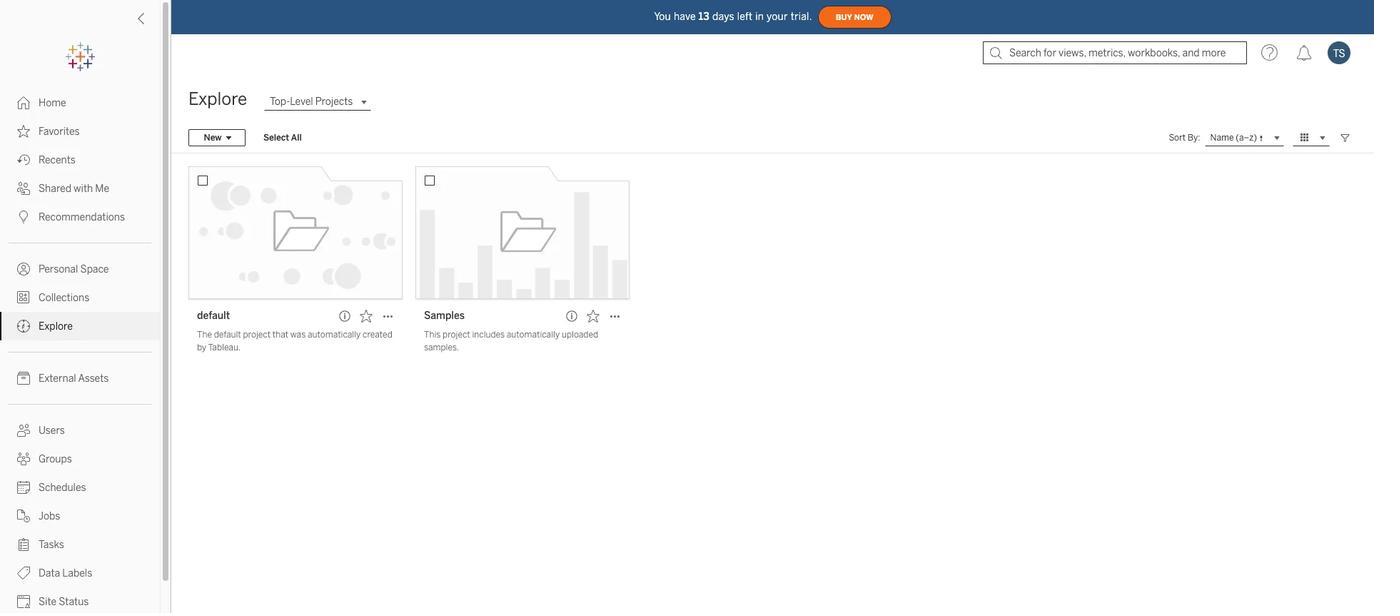 Task type: vqa. For each thing, say whether or not it's contained in the screenshot.
no on the right of page
no



Task type: describe. For each thing, give the bounding box(es) containing it.
1 horizontal spatial explore
[[189, 89, 247, 109]]

assets
[[78, 373, 109, 385]]

Search for views, metrics, workbooks, and more text field
[[983, 41, 1248, 64]]

shared with me
[[39, 183, 109, 195]]

groups link
[[0, 445, 160, 473]]

by:
[[1188, 133, 1201, 143]]

(a–z)
[[1236, 132, 1258, 142]]

trial.
[[791, 10, 812, 22]]

this
[[424, 330, 441, 340]]

status
[[59, 596, 89, 608]]

navigation panel element
[[0, 43, 160, 613]]

the default project that was automatically created by tableau.
[[197, 330, 393, 353]]

site
[[39, 596, 56, 608]]

personal space link
[[0, 255, 160, 283]]

external assets link
[[0, 364, 160, 393]]

level
[[290, 96, 313, 108]]

project inside this project includes automatically uploaded samples.
[[443, 330, 470, 340]]

select
[[264, 133, 289, 143]]

personal
[[39, 264, 78, 276]]

top-
[[270, 96, 290, 108]]

you have 13 days left in your trial.
[[654, 10, 812, 22]]

13
[[699, 10, 710, 22]]

projects
[[316, 96, 353, 108]]

recommendations link
[[0, 203, 160, 231]]

site status link
[[0, 588, 160, 613]]

name
[[1211, 132, 1234, 142]]

includes
[[472, 330, 505, 340]]

the
[[197, 330, 212, 340]]

data
[[39, 568, 60, 580]]

with
[[74, 183, 93, 195]]

automatically inside "the default project that was automatically created by tableau."
[[308, 330, 361, 340]]

home link
[[0, 89, 160, 117]]

me
[[95, 183, 109, 195]]

0 vertical spatial default
[[197, 310, 230, 322]]

top-level projects button
[[264, 93, 372, 110]]

top-level projects
[[270, 96, 353, 108]]

grid view image
[[1299, 131, 1312, 144]]

personal space
[[39, 264, 109, 276]]

in
[[756, 10, 764, 22]]

sort by:
[[1169, 133, 1201, 143]]

tableau.
[[208, 343, 241, 353]]

explore link
[[0, 312, 160, 341]]

external
[[39, 373, 76, 385]]

have
[[674, 10, 696, 22]]

was
[[290, 330, 306, 340]]

project inside "the default project that was automatically created by tableau."
[[243, 330, 271, 340]]

space
[[80, 264, 109, 276]]



Task type: locate. For each thing, give the bounding box(es) containing it.
1 vertical spatial default
[[214, 330, 241, 340]]

automatically right was
[[308, 330, 361, 340]]

new
[[204, 133, 222, 143]]

explore up new popup button
[[189, 89, 247, 109]]

select all
[[264, 133, 302, 143]]

all
[[291, 133, 302, 143]]

by
[[197, 343, 206, 353]]

1 horizontal spatial automatically
[[507, 330, 560, 340]]

site status
[[39, 596, 89, 608]]

1 automatically from the left
[[308, 330, 361, 340]]

samples.
[[424, 343, 459, 353]]

data labels
[[39, 568, 92, 580]]

project left 'that'
[[243, 330, 271, 340]]

tasks link
[[0, 531, 160, 559]]

name (a–z)
[[1211, 132, 1258, 142]]

favorites link
[[0, 117, 160, 146]]

collections
[[39, 292, 89, 304]]

default up tableau.
[[214, 330, 241, 340]]

schedules
[[39, 482, 86, 494]]

shared
[[39, 183, 71, 195]]

jobs link
[[0, 502, 160, 531]]

tasks
[[39, 539, 64, 551]]

project
[[243, 330, 271, 340], [443, 330, 470, 340]]

users link
[[0, 416, 160, 445]]

recents link
[[0, 146, 160, 174]]

0 horizontal spatial project
[[243, 330, 271, 340]]

main navigation. press the up and down arrow keys to access links. element
[[0, 89, 160, 613]]

buy now button
[[818, 6, 892, 29]]

recents
[[39, 154, 76, 166]]

collections link
[[0, 283, 160, 312]]

samples image
[[416, 166, 630, 299]]

explore inside main navigation. press the up and down arrow keys to access links. element
[[39, 321, 73, 333]]

explore
[[189, 89, 247, 109], [39, 321, 73, 333]]

sort
[[1169, 133, 1186, 143]]

automatically
[[308, 330, 361, 340], [507, 330, 560, 340]]

groups
[[39, 453, 72, 466]]

2 automatically from the left
[[507, 330, 560, 340]]

select all button
[[254, 129, 311, 146]]

1 vertical spatial explore
[[39, 321, 73, 333]]

jobs
[[39, 511, 60, 523]]

you
[[654, 10, 671, 22]]

new button
[[189, 129, 246, 146]]

buy
[[836, 12, 852, 22]]

default
[[197, 310, 230, 322], [214, 330, 241, 340]]

created
[[363, 330, 393, 340]]

buy now
[[836, 12, 874, 22]]

1 horizontal spatial project
[[443, 330, 470, 340]]

this project includes automatically uploaded samples.
[[424, 330, 598, 353]]

favorites
[[39, 126, 80, 138]]

your
[[767, 10, 788, 22]]

now
[[855, 12, 874, 22]]

project up samples.
[[443, 330, 470, 340]]

samples
[[424, 310, 465, 322]]

data labels link
[[0, 559, 160, 588]]

users
[[39, 425, 65, 437]]

uploaded
[[562, 330, 598, 340]]

shared with me link
[[0, 174, 160, 203]]

default image
[[189, 166, 403, 299]]

labels
[[62, 568, 92, 580]]

left
[[738, 10, 753, 22]]

0 vertical spatial explore
[[189, 89, 247, 109]]

default inside "the default project that was automatically created by tableau."
[[214, 330, 241, 340]]

0 horizontal spatial explore
[[39, 321, 73, 333]]

0 horizontal spatial automatically
[[308, 330, 361, 340]]

days
[[713, 10, 735, 22]]

schedules link
[[0, 473, 160, 502]]

automatically right includes
[[507, 330, 560, 340]]

2 project from the left
[[443, 330, 470, 340]]

automatically inside this project includes automatically uploaded samples.
[[507, 330, 560, 340]]

name (a–z) button
[[1205, 129, 1285, 146]]

1 project from the left
[[243, 330, 271, 340]]

home
[[39, 97, 66, 109]]

external assets
[[39, 373, 109, 385]]

that
[[273, 330, 289, 340]]

recommendations
[[39, 211, 125, 224]]

explore down collections at the top of page
[[39, 321, 73, 333]]

default up the
[[197, 310, 230, 322]]



